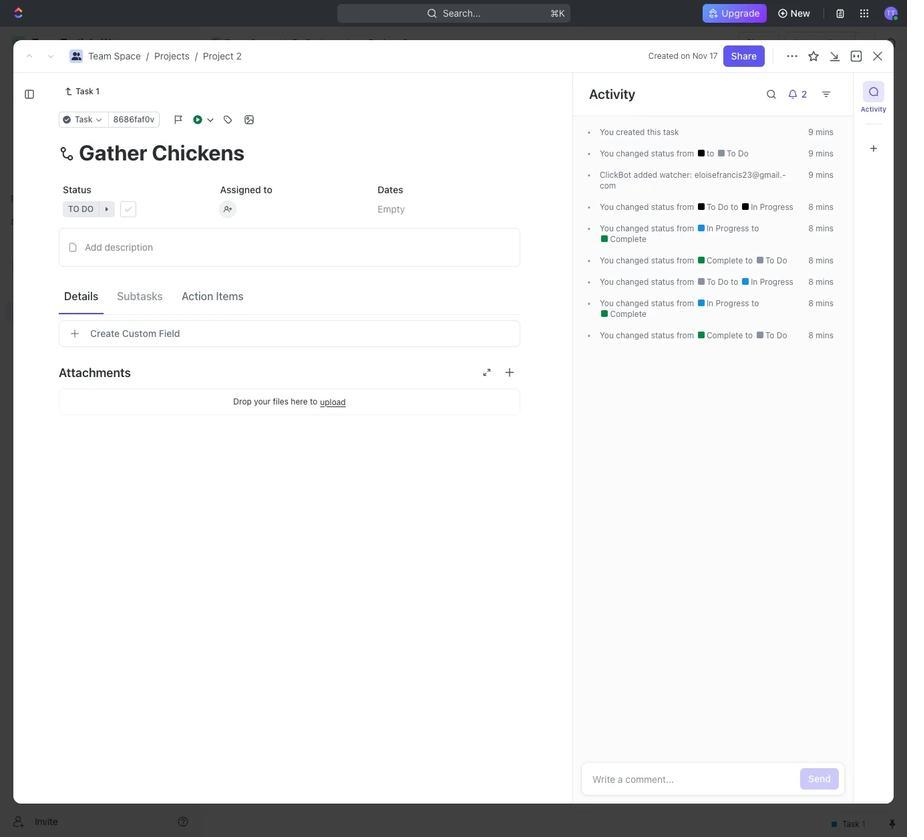 Task type: vqa. For each thing, say whether or not it's contained in the screenshot.
personal
no



Task type: describe. For each thing, give the bounding box(es) containing it.
favorites button
[[5, 191, 51, 207]]

send button
[[801, 768, 840, 790]]

add description
[[85, 241, 153, 253]]

attachments
[[59, 365, 131, 379]]

8 mins from the top
[[816, 298, 834, 308]]

empty button
[[374, 197, 521, 221]]

5 mins from the top
[[816, 223, 834, 233]]

6 status from the top
[[652, 298, 675, 308]]

customize
[[794, 123, 841, 135]]

drop your files here to upload
[[234, 396, 346, 407]]

favorites
[[11, 194, 46, 204]]

1 horizontal spatial add
[[359, 189, 375, 199]]

4 from from the top
[[677, 255, 695, 265]]

Edit task name text field
[[59, 140, 521, 165]]

7 from from the top
[[677, 330, 695, 340]]

space inside sidebar navigation
[[58, 260, 85, 271]]

share for share button to the right of 17
[[732, 50, 757, 62]]

0 vertical spatial user group image
[[212, 39, 221, 46]]

to inside dropdown button
[[68, 204, 79, 214]]

add task for the leftmost add task button
[[359, 189, 395, 199]]

details button
[[59, 284, 104, 308]]

on
[[681, 51, 691, 61]]

2 you from the top
[[600, 148, 614, 158]]

to do inside to do dropdown button
[[68, 204, 94, 214]]

action
[[182, 290, 214, 302]]

assignees
[[557, 156, 597, 166]]

1 horizontal spatial project
[[369, 37, 400, 48]]

tt button
[[881, 3, 903, 24]]

2 inside project 2 link
[[403, 37, 408, 48]]

search...
[[443, 7, 481, 19]]

5 changed from the top
[[617, 277, 649, 287]]

3 mins from the top
[[816, 170, 834, 180]]

1 inside button
[[313, 256, 317, 266]]

field
[[159, 328, 180, 339]]

add task for the top add task button
[[811, 86, 852, 97]]

status
[[63, 184, 91, 195]]

6 changed from the top
[[617, 298, 649, 308]]

7 changed from the top
[[617, 330, 649, 340]]

upgrade link
[[704, 4, 767, 23]]

subtasks button
[[112, 284, 168, 308]]

activity inside task sidebar content section
[[590, 86, 636, 102]]

eloisefrancis23@gmail. com
[[600, 170, 787, 191]]

2 changed status from from the top
[[614, 202, 697, 212]]

upgrade
[[722, 7, 761, 19]]

task for task
[[75, 114, 93, 124]]

4 changed status from from the top
[[614, 255, 697, 265]]

6 you from the top
[[600, 277, 614, 287]]

2 horizontal spatial space
[[250, 37, 277, 48]]

2 8 mins from the top
[[809, 223, 834, 233]]

added watcher:
[[632, 170, 695, 180]]

upload
[[320, 397, 346, 407]]

assignees button
[[540, 154, 603, 170]]

1 button
[[301, 255, 319, 268]]

board link
[[247, 120, 276, 139]]

you created this task
[[600, 127, 680, 137]]

team space link for user group image
[[88, 50, 141, 62]]

1 8 from the top
[[809, 202, 814, 212]]

2 horizontal spatial projects
[[305, 37, 341, 48]]

2 mins from the top
[[816, 148, 834, 158]]

9 for changed status from
[[809, 148, 814, 158]]

new button
[[773, 3, 819, 24]]

items
[[216, 290, 244, 302]]

⌘k
[[551, 7, 565, 19]]

task for task 2
[[269, 256, 290, 267]]

upload button
[[320, 397, 346, 407]]

task sidebar content section
[[570, 73, 854, 804]]

action items button
[[176, 284, 249, 308]]

subtasks
[[117, 290, 163, 302]]

spaces
[[11, 217, 39, 227]]

team space / projects / project 2
[[88, 50, 242, 62]]

user group image
[[71, 52, 81, 60]]

7 you from the top
[[600, 298, 614, 308]]

9 for added watcher:
[[809, 170, 814, 180]]

hide
[[694, 156, 712, 166]]

4 8 mins from the top
[[809, 277, 834, 287]]

1 8 mins from the top
[[809, 202, 834, 212]]

2 inside 2 dropdown button
[[802, 88, 808, 100]]

7 status from the top
[[652, 330, 675, 340]]

2 8 from the top
[[809, 223, 814, 233]]

4 mins from the top
[[816, 202, 834, 212]]

1 changed status from from the top
[[614, 148, 697, 158]]

do inside dropdown button
[[82, 204, 94, 214]]

5 8 mins from the top
[[809, 298, 834, 308]]

hide button
[[689, 154, 717, 170]]

dashboards
[[32, 138, 84, 149]]

created
[[617, 127, 645, 137]]

17
[[710, 51, 718, 61]]

0 vertical spatial add task button
[[803, 81, 860, 102]]

8686faf0v
[[113, 114, 155, 124]]

files
[[273, 396, 289, 406]]

project 2
[[369, 37, 408, 48]]

activity inside task sidebar navigation tab list
[[862, 105, 887, 113]]

clickbot
[[600, 170, 632, 180]]

share button right 17
[[724, 45, 765, 67]]

1 you from the top
[[600, 127, 614, 137]]

custom
[[122, 328, 157, 339]]

home
[[32, 70, 58, 81]]

3 you from the top
[[600, 202, 614, 212]]

user group image inside tree
[[14, 262, 24, 270]]

1 9 from the top
[[809, 127, 814, 137]]

empty
[[378, 203, 405, 215]]

0 vertical spatial team
[[225, 37, 248, 48]]

action items
[[182, 290, 244, 302]]

0 horizontal spatial project 2 link
[[203, 50, 242, 62]]

created
[[649, 51, 679, 61]]

create custom field button
[[59, 320, 521, 347]]

6 8 mins from the top
[[809, 330, 834, 340]]

4 you from the top
[[600, 223, 614, 233]]

5 you from the top
[[600, 255, 614, 265]]

to do button
[[59, 197, 206, 221]]

9 mins for added watcher:
[[809, 170, 834, 180]]

send
[[809, 773, 832, 784]]

create custom field
[[90, 328, 180, 339]]



Task type: locate. For each thing, give the bounding box(es) containing it.
add task button up empty at the top left
[[343, 186, 400, 202]]

0 vertical spatial share
[[747, 37, 772, 48]]

task inside task dropdown button
[[75, 114, 93, 124]]

0 vertical spatial 9 mins
[[809, 127, 834, 137]]

1 status from the top
[[652, 148, 675, 158]]

changed
[[617, 148, 649, 158], [617, 202, 649, 212], [617, 223, 649, 233], [617, 255, 649, 265], [617, 277, 649, 287], [617, 298, 649, 308], [617, 330, 649, 340]]

in progress
[[248, 189, 302, 199], [749, 202, 794, 212], [705, 223, 752, 233], [749, 277, 794, 287], [705, 298, 752, 308]]

add task button up customize on the right top of page
[[803, 81, 860, 102]]

created on nov 17
[[649, 51, 718, 61]]

1 vertical spatial 9 mins
[[809, 148, 834, 158]]

1 vertical spatial activity
[[862, 105, 887, 113]]

5 8 from the top
[[809, 298, 814, 308]]

0 vertical spatial projects
[[305, 37, 341, 48]]

3 8 mins from the top
[[809, 255, 834, 265]]

team space inside sidebar navigation
[[32, 260, 85, 271]]

user group image
[[212, 39, 221, 46], [14, 262, 24, 270]]

0 horizontal spatial projects
[[40, 283, 75, 294]]

task 1
[[76, 86, 100, 96]]

add task button
[[803, 81, 860, 102], [343, 186, 400, 202]]

add left description
[[85, 241, 102, 253]]

2 vertical spatial 9
[[809, 170, 814, 180]]

1 vertical spatial share
[[732, 50, 757, 62]]

1 vertical spatial projects
[[154, 50, 190, 62]]

2 button
[[783, 84, 816, 105]]

status
[[652, 148, 675, 158], [652, 202, 675, 212], [652, 223, 675, 233], [652, 255, 675, 265], [652, 277, 675, 287], [652, 298, 675, 308], [652, 330, 675, 340]]

automations
[[793, 37, 849, 48]]

9 mins for changed status from
[[809, 148, 834, 158]]

0 horizontal spatial activity
[[590, 86, 636, 102]]

2 vertical spatial 9 mins
[[809, 170, 834, 180]]

new
[[791, 7, 811, 19]]

task left 1 button
[[269, 256, 290, 267]]

inbox
[[32, 92, 56, 104]]

task right 2 dropdown button
[[831, 86, 852, 97]]

task up empty at the top left
[[377, 189, 395, 199]]

tree containing team space
[[5, 233, 194, 413]]

0 horizontal spatial project
[[203, 50, 234, 62]]

add task up customize on the right top of page
[[811, 86, 852, 97]]

0 horizontal spatial 1
[[96, 86, 100, 96]]

3 9 mins from the top
[[809, 170, 834, 180]]

2 horizontal spatial add
[[811, 86, 829, 97]]

customize button
[[777, 120, 845, 139]]

user group image up team space / projects / project 2 on the top of page
[[212, 39, 221, 46]]

0 horizontal spatial team space
[[32, 260, 85, 271]]

1 up task dropdown button
[[96, 86, 100, 96]]

0 horizontal spatial space
[[58, 260, 85, 271]]

task for task 1
[[76, 86, 94, 96]]

5 changed status from from the top
[[614, 277, 697, 287]]

2 from from the top
[[677, 202, 695, 212]]

7 changed status from from the top
[[614, 330, 697, 340]]

6 mins from the top
[[816, 255, 834, 265]]

share button down upgrade
[[739, 32, 780, 53]]

1 horizontal spatial team space
[[225, 37, 277, 48]]

task down inbox link
[[75, 114, 93, 124]]

create
[[90, 328, 120, 339]]

task inside the task 1 link
[[76, 86, 94, 96]]

0 horizontal spatial team
[[32, 260, 55, 271]]

1 mins from the top
[[816, 127, 834, 137]]

0 vertical spatial activity
[[590, 86, 636, 102]]

7 mins from the top
[[816, 277, 834, 287]]

dates
[[378, 184, 404, 195]]

1 vertical spatial space
[[114, 50, 141, 62]]

space
[[250, 37, 277, 48], [114, 50, 141, 62], [58, 260, 85, 271]]

1 horizontal spatial space
[[114, 50, 141, 62]]

9 mins from the top
[[816, 330, 834, 340]]

tree
[[5, 233, 194, 413]]

8
[[809, 202, 814, 212], [809, 223, 814, 233], [809, 255, 814, 265], [809, 277, 814, 287], [809, 298, 814, 308], [809, 330, 814, 340]]

0 horizontal spatial add task
[[359, 189, 395, 199]]

1 horizontal spatial user group image
[[212, 39, 221, 46]]

com
[[600, 170, 787, 191]]

add left dates
[[359, 189, 375, 199]]

3 changed from the top
[[617, 223, 649, 233]]

share
[[747, 37, 772, 48], [732, 50, 757, 62]]

complete
[[608, 234, 647, 244], [705, 255, 746, 265], [608, 309, 647, 319], [705, 330, 746, 340]]

assigned to
[[220, 184, 273, 195]]

task
[[664, 127, 680, 137]]

invite
[[35, 815, 58, 827]]

3 8 from the top
[[809, 255, 814, 265]]

4 changed from the top
[[617, 255, 649, 265]]

to inside drop your files here to upload
[[310, 396, 318, 406]]

add task up empty at the top left
[[359, 189, 395, 199]]

in
[[248, 189, 256, 199], [752, 202, 758, 212], [707, 223, 714, 233], [752, 277, 758, 287], [707, 298, 714, 308]]

3 from from the top
[[677, 223, 695, 233]]

6 from from the top
[[677, 298, 695, 308]]

share down upgrade
[[747, 37, 772, 48]]

8 mins
[[809, 202, 834, 212], [809, 223, 834, 233], [809, 255, 834, 265], [809, 277, 834, 287], [809, 298, 834, 308], [809, 330, 834, 340]]

inbox link
[[5, 88, 194, 109]]

description
[[105, 241, 153, 253]]

2 status from the top
[[652, 202, 675, 212]]

2 vertical spatial add
[[85, 241, 102, 253]]

1 horizontal spatial project 2 link
[[352, 35, 412, 51]]

1 vertical spatial team space
[[32, 260, 85, 271]]

dashboards link
[[5, 133, 194, 154]]

task 1 link
[[59, 84, 105, 100]]

changed status from
[[614, 148, 697, 158], [614, 202, 697, 212], [614, 223, 697, 233], [614, 255, 697, 265], [614, 277, 697, 287], [614, 298, 697, 308], [614, 330, 697, 340]]

task 2
[[269, 256, 298, 267]]

0 vertical spatial 9
[[809, 127, 814, 137]]

8686faf0v button
[[108, 112, 160, 128]]

add inside button
[[85, 241, 102, 253]]

0 vertical spatial add task
[[811, 86, 852, 97]]

0 horizontal spatial user group image
[[14, 262, 24, 270]]

nov
[[693, 51, 708, 61]]

tt
[[888, 9, 896, 17]]

5 from from the top
[[677, 277, 695, 287]]

to do
[[725, 148, 749, 158], [705, 202, 731, 212], [68, 204, 94, 214], [764, 255, 788, 265], [705, 277, 731, 287], [248, 316, 274, 326], [764, 330, 788, 340]]

8 you from the top
[[600, 330, 614, 340]]

add
[[811, 86, 829, 97], [359, 189, 375, 199], [85, 241, 102, 253]]

2 horizontal spatial team
[[225, 37, 248, 48]]

1 vertical spatial add
[[359, 189, 375, 199]]

0 vertical spatial add
[[811, 86, 829, 97]]

1 vertical spatial project
[[203, 50, 234, 62]]

home link
[[5, 65, 194, 86]]

attachments button
[[59, 356, 521, 388]]

add up customize on the right top of page
[[811, 86, 829, 97]]

add task
[[811, 86, 852, 97], [359, 189, 395, 199]]

2 vertical spatial projects
[[40, 283, 75, 294]]

1 from from the top
[[677, 148, 695, 158]]

projects link
[[289, 35, 344, 51], [154, 50, 190, 62], [40, 278, 156, 300]]

0 vertical spatial project
[[369, 37, 400, 48]]

0 horizontal spatial add task button
[[343, 186, 400, 202]]

watcher:
[[660, 170, 693, 180]]

1 horizontal spatial team
[[88, 50, 112, 62]]

share for share button underneath upgrade
[[747, 37, 772, 48]]

task sidebar navigation tab list
[[860, 81, 889, 159]]

3 9 from the top
[[809, 170, 814, 180]]

2 changed from the top
[[617, 202, 649, 212]]

drop
[[234, 396, 252, 406]]

Search tasks... text field
[[741, 152, 875, 172]]

2
[[403, 37, 408, 48], [236, 50, 242, 62], [802, 88, 808, 100], [292, 256, 298, 267], [289, 316, 294, 326]]

added
[[634, 170, 658, 180]]

from
[[677, 148, 695, 158], [677, 202, 695, 212], [677, 223, 695, 233], [677, 255, 695, 265], [677, 277, 695, 287], [677, 298, 695, 308], [677, 330, 695, 340]]

1 horizontal spatial 1
[[313, 256, 317, 266]]

1 9 mins from the top
[[809, 127, 834, 137]]

tree inside sidebar navigation
[[5, 233, 194, 413]]

1 vertical spatial add task button
[[343, 186, 400, 202]]

6 changed status from from the top
[[614, 298, 697, 308]]

do
[[739, 148, 749, 158], [719, 202, 729, 212], [82, 204, 94, 214], [777, 255, 788, 265], [719, 277, 729, 287], [261, 316, 274, 326], [777, 330, 788, 340]]

board
[[249, 123, 276, 135]]

team space link for user group icon within the tree
[[32, 255, 191, 277]]

0 vertical spatial 1
[[96, 86, 100, 96]]

1 horizontal spatial add task button
[[803, 81, 860, 102]]

you
[[600, 127, 614, 137], [600, 148, 614, 158], [600, 202, 614, 212], [600, 223, 614, 233], [600, 255, 614, 265], [600, 277, 614, 287], [600, 298, 614, 308], [600, 330, 614, 340]]

1 changed from the top
[[617, 148, 649, 158]]

projects inside tree
[[40, 283, 75, 294]]

activity
[[590, 86, 636, 102], [862, 105, 887, 113]]

team space link inside tree
[[32, 255, 191, 277]]

1 horizontal spatial add task
[[811, 86, 852, 97]]

project 2 link
[[352, 35, 412, 51], [203, 50, 242, 62]]

your
[[254, 396, 271, 406]]

details
[[64, 290, 98, 302]]

sidebar navigation
[[0, 27, 200, 837]]

this
[[648, 127, 661, 137]]

1 vertical spatial team
[[88, 50, 112, 62]]

eloisefrancis23@gmail.
[[695, 170, 787, 180]]

1 horizontal spatial projects
[[154, 50, 190, 62]]

share right 17
[[732, 50, 757, 62]]

/
[[283, 37, 286, 48], [347, 37, 349, 48], [146, 50, 149, 62], [195, 50, 198, 62]]

4 status from the top
[[652, 255, 675, 265]]

5 status from the top
[[652, 277, 675, 287]]

automations button
[[786, 33, 856, 53]]

2 9 from the top
[[809, 148, 814, 158]]

project
[[369, 37, 400, 48], [203, 50, 234, 62]]

task up task dropdown button
[[76, 86, 94, 96]]

1 right task 2
[[313, 256, 317, 266]]

team space link
[[208, 35, 281, 51], [88, 50, 141, 62], [32, 255, 191, 277]]

0 vertical spatial space
[[250, 37, 277, 48]]

user group image down spaces at the left
[[14, 262, 24, 270]]

team
[[225, 37, 248, 48], [88, 50, 112, 62], [32, 260, 55, 271]]

add description button
[[64, 237, 516, 258]]

team inside tree
[[32, 260, 55, 271]]

0 horizontal spatial add
[[85, 241, 102, 253]]

task
[[831, 86, 852, 97], [76, 86, 94, 96], [75, 114, 93, 124], [377, 189, 395, 199], [269, 256, 290, 267]]

1
[[96, 86, 100, 96], [313, 256, 317, 266]]

2 vertical spatial team
[[32, 260, 55, 271]]

0 vertical spatial team space
[[225, 37, 277, 48]]

2 vertical spatial space
[[58, 260, 85, 271]]

1 vertical spatial 9
[[809, 148, 814, 158]]

assigned
[[220, 184, 261, 195]]

1 vertical spatial 1
[[313, 256, 317, 266]]

6 8 from the top
[[809, 330, 814, 340]]

task button
[[59, 112, 109, 128]]

1 vertical spatial add task
[[359, 189, 395, 199]]

3 status from the top
[[652, 223, 675, 233]]

4 8 from the top
[[809, 277, 814, 287]]

2 9 mins from the top
[[809, 148, 834, 158]]

here
[[291, 396, 308, 406]]

1 horizontal spatial activity
[[862, 105, 887, 113]]

3 changed status from from the top
[[614, 223, 697, 233]]

1 vertical spatial user group image
[[14, 262, 24, 270]]



